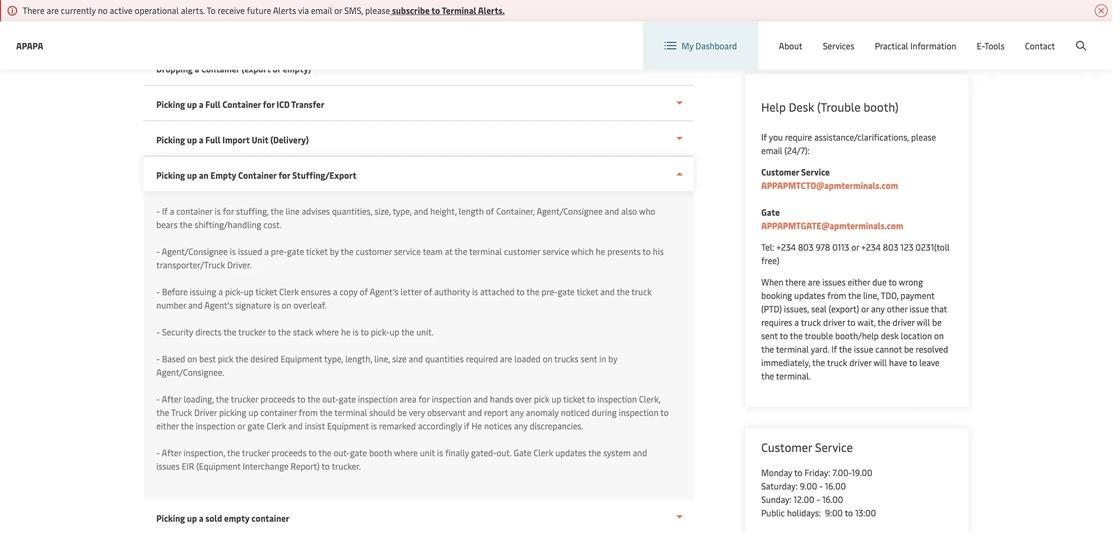 Task type: vqa. For each thing, say whether or not it's contained in the screenshot.
the rightmost 'USE'
no



Task type: describe. For each thing, give the bounding box(es) containing it.
a inside - if a container is for stuffing, the line advises quantities, size, type, and height, length of container, agent/consignee and also who bears the shifting/handling cost.
[[170, 205, 174, 217]]

and down issuing on the bottom left of the page
[[188, 299, 203, 311]]

inspection,
[[184, 447, 225, 459]]

service for customer service appapmtcto@apmterminals.com
[[802, 166, 830, 178]]

a right issuing on the bottom left of the page
[[219, 286, 223, 298]]

0 horizontal spatial of
[[360, 286, 368, 298]]

container inside dropdown button
[[252, 513, 290, 525]]

apapa link
[[16, 39, 43, 52]]

free)
[[762, 255, 780, 267]]

to up booth/help
[[848, 317, 856, 329]]

1 vertical spatial he
[[341, 326, 351, 338]]

which
[[572, 246, 594, 258]]

to inside - agent/consignee is issued a pre-gate ticket by the customer service team at the terminal customer service which he presents to his transporter/truck driver.
[[643, 246, 651, 258]]

to right 9:00 in the right of the page
[[845, 508, 854, 519]]

interchange
[[243, 461, 289, 473]]

quantities
[[425, 353, 464, 365]]

0 horizontal spatial agent's
[[205, 299, 233, 311]]

for for stuffing,
[[223, 205, 234, 217]]

0 horizontal spatial driver
[[824, 317, 846, 329]]

appapmtcto@apmterminals.com link
[[762, 180, 899, 191]]

close alert image
[[1096, 4, 1109, 17]]

pick- inside - before issuing a pick-up ticket clerk ensures a copy of agent's letter of authority is attached to the pre-gate ticket and the truck number and agent's signature is on overleaf.
[[225, 286, 244, 298]]

a up picking up a full import unit (delivery)
[[199, 98, 204, 110]]

booth/help
[[836, 330, 879, 342]]

inspection up should
[[358, 394, 398, 405]]

very
[[409, 407, 425, 419]]

- for - agent/consignee is issued a pre-gate ticket by the customer service team at the terminal customer service which he presents to his transporter/truck driver.
[[156, 246, 160, 258]]

he inside - agent/consignee is issued a pre-gate ticket by the customer service team at the terminal customer service which he presents to his transporter/truck driver.
[[596, 246, 606, 258]]

switch location button
[[793, 31, 871, 43]]

of inside - if a container is for stuffing, the line advises quantities, size, type, and height, length of container, agent/consignee and also who bears the shifting/handling cost.
[[486, 205, 495, 217]]

cannot
[[876, 344, 903, 355]]

to up 'desired'
[[268, 326, 276, 338]]

gate inside - after inspection, the trucker proceeds to the out-gate booth where unit is finally gated-out. gate clerk updates the system and issues eir (equipment interchange report) to trucker.
[[514, 447, 532, 459]]

signature
[[235, 299, 272, 311]]

1 vertical spatial 16.00
[[823, 494, 844, 506]]

login
[[1006, 31, 1027, 43]]

(export
[[242, 63, 271, 75]]

practical
[[876, 40, 909, 52]]

based
[[162, 353, 185, 365]]

picking for picking up a full import unit (delivery)
[[156, 134, 185, 146]]

issuing
[[190, 286, 217, 298]]

please inside if you require assistance/clarifications, please email (24/7):
[[912, 131, 937, 143]]

1 vertical spatial be
[[905, 344, 914, 355]]

finally
[[446, 447, 469, 459]]

tel:
[[762, 241, 775, 253]]

directs
[[196, 326, 222, 338]]

and up he
[[468, 407, 482, 419]]

due
[[873, 276, 887, 288]]

sent inside - based on best pick the desired equipment type, length, line, size and quantities required are loaded on trucks sent in by agent/consignee.
[[581, 353, 598, 365]]

1 +234 from the left
[[777, 241, 797, 253]]

no
[[98, 4, 108, 16]]

stack
[[293, 326, 314, 338]]

issues inside when there are issues either due to wrong booking updates from the line, tdo, payment (ptd) issues, seal (export) or any other issue that requires a truck driver to wait, the driver will be sent to the trouble booth/help desk location on the terminal yard. if the issue cannot be resolved immediately, the truck driver will have to leave the terminal.
[[823, 276, 846, 288]]

is up length,
[[353, 326, 359, 338]]

clerk inside - after loading, the trucker proceeds to the out-gate inspection area for inspection and hands over pick up ticket to inspection clerk, the truck driver picking up container from the terminal should be very observant and report any anomaly noticed during inspection to either the inspection or gate clerk and insist equipment is remarked accordingly if he notices any discrepancies.
[[267, 420, 287, 432]]

full for container
[[206, 98, 221, 110]]

0 horizontal spatial will
[[874, 357, 888, 369]]

to up 9.00
[[795, 467, 803, 479]]

alerts.
[[181, 4, 205, 16]]

up up size
[[390, 326, 400, 338]]

dropping
[[156, 63, 193, 75]]

is inside - after inspection, the trucker proceeds to the out-gate booth where unit is finally gated-out. gate clerk updates the system and issues eir (equipment interchange report) to trucker.
[[437, 447, 443, 459]]

0 horizontal spatial where
[[316, 326, 339, 338]]

active
[[110, 4, 133, 16]]

- security directs the trucker to the stack where he is to pick-up the unit.
[[156, 326, 434, 338]]

line
[[286, 205, 300, 217]]

currently
[[61, 4, 96, 16]]

services button
[[824, 22, 855, 70]]

gate inside - agent/consignee is issued a pre-gate ticket by the customer service team at the terminal customer service which he presents to his transporter/truck driver.
[[287, 246, 304, 258]]

login / create account
[[1006, 31, 1093, 43]]

are inside when there are issues either due to wrong booking updates from the line, tdo, payment (ptd) issues, seal (export) or any other issue that requires a truck driver to wait, the driver will be sent to the trouble booth/help desk location on the terminal yard. if the issue cannot be resolved immediately, the truck driver will have to leave the terminal.
[[809, 276, 821, 288]]

9:00
[[826, 508, 843, 519]]

operational
[[135, 4, 179, 16]]

2 horizontal spatial driver
[[893, 317, 915, 329]]

on inside - before issuing a pick-up ticket clerk ensures a copy of agent's letter of authority is attached to the pre-gate ticket and the truck number and agent's signature is on overleaf.
[[282, 299, 292, 311]]

empty
[[211, 169, 236, 181]]

1 horizontal spatial will
[[917, 317, 931, 329]]

either inside - after loading, the trucker proceeds to the out-gate inspection area for inspection and hands over pick up ticket to inspection clerk, the truck driver picking up container from the terminal should be very observant and report any anomaly noticed during inspection to either the inspection or gate clerk and insist equipment is remarked accordingly if he notices any discrepancies.
[[156, 420, 179, 432]]

2 customer from the left
[[504, 246, 541, 258]]

anomaly
[[526, 407, 559, 419]]

- for - after inspection, the trucker proceeds to the out-gate booth where unit is finally gated-out. gate clerk updates the system and issues eir (equipment interchange report) to trucker.
[[156, 447, 160, 459]]

appapmtgate@apmterminals.com link
[[762, 220, 904, 232]]

loading,
[[184, 394, 214, 405]]

length
[[459, 205, 484, 217]]

ticket inside - after loading, the trucker proceeds to the out-gate inspection area for inspection and hands over pick up ticket to inspection clerk, the truck driver picking up container from the terminal should be very observant and report any anomaly noticed during inspection to either the inspection or gate clerk and insist equipment is remarked accordingly if he notices any discrepancies.
[[564, 394, 585, 405]]

1 horizontal spatial of
[[424, 286, 433, 298]]

1 customer from the left
[[356, 246, 392, 258]]

dashboard
[[696, 40, 738, 52]]

overleaf.
[[294, 299, 327, 311]]

line, inside when there are issues either due to wrong booking updates from the line, tdo, payment (ptd) issues, seal (export) or any other issue that requires a truck driver to wait, the driver will be sent to the trouble booth/help desk location on the terminal yard. if the issue cannot be resolved immediately, the truck driver will have to leave the terminal.
[[864, 290, 880, 302]]

to right report)
[[322, 461, 330, 473]]

or inside tel: +234 803 978 0113 or +234 803 123 0231(toll free)
[[852, 241, 860, 253]]

a left copy
[[333, 286, 338, 298]]

0 horizontal spatial please
[[365, 4, 390, 16]]

and left also
[[605, 205, 620, 217]]

- before issuing a pick-up ticket clerk ensures a copy of agent's letter of authority is attached to the pre-gate ticket and the truck number and agent's signature is on overleaf.
[[156, 286, 652, 311]]

is right signature
[[274, 299, 280, 311]]

0 horizontal spatial email
[[311, 4, 332, 16]]

number
[[156, 299, 186, 311]]

type, inside - based on best pick the desired equipment type, length, line, size and quantities required are loaded on trucks sent in by agent/consignee.
[[324, 353, 343, 365]]

information
[[911, 40, 957, 52]]

inspection down 'clerk,' on the bottom right
[[619, 407, 659, 419]]

authority
[[435, 286, 470, 298]]

to inside - before issuing a pick-up ticket clerk ensures a copy of agent's letter of authority is attached to the pre-gate ticket and the truck number and agent's signature is on overleaf.
[[517, 286, 525, 298]]

truck
[[171, 407, 192, 419]]

equipment inside - based on best pick the desired equipment type, length, line, size and quantities required are loaded on trucks sent in by agent/consignee.
[[281, 353, 323, 365]]

container inside - if a container is for stuffing, the line advises quantities, size, type, and height, length of container, agent/consignee and also who bears the shifting/handling cost.
[[176, 205, 213, 217]]

pre- inside - before issuing a pick-up ticket clerk ensures a copy of agent's letter of authority is attached to the pre-gate ticket and the truck number and agent's signature is on overleaf.
[[542, 286, 558, 298]]

2 vertical spatial truck
[[828, 357, 848, 369]]

for inside - after loading, the trucker proceeds to the out-gate inspection area for inspection and hands over pick up ticket to inspection clerk, the truck driver picking up container from the terminal should be very observant and report any anomaly noticed during inspection to either the inspection or gate clerk and insist equipment is remarked accordingly if he notices any discrepancies.
[[419, 394, 430, 405]]

he
[[472, 420, 482, 432]]

e-tools button
[[978, 22, 1005, 70]]

should
[[370, 407, 396, 419]]

inspection down driver
[[196, 420, 236, 432]]

email inside if you require assistance/clarifications, please email (24/7):
[[762, 145, 783, 156]]

monday to friday: 7.00-19.00 saturday: 9.00 - 16.00 sunday: 12.00 - 16.00 public holidays:  9:00 to 13:00
[[762, 467, 877, 519]]

- agent/consignee is issued a pre-gate ticket by the customer service team at the terminal customer service which he presents to his transporter/truck driver.
[[156, 246, 664, 271]]

- for - before issuing a pick-up ticket clerk ensures a copy of agent's letter of authority is attached to the pre-gate ticket and the truck number and agent's signature is on overleaf.
[[156, 286, 160, 298]]

an
[[199, 169, 209, 181]]

where inside - after inspection, the trucker proceeds to the out-gate booth where unit is finally gated-out. gate clerk updates the system and issues eir (equipment interchange report) to trucker.
[[394, 447, 418, 459]]

up up anomaly
[[552, 394, 562, 405]]

sms,
[[345, 4, 363, 16]]

report)
[[291, 461, 320, 473]]

agent/consignee inside - agent/consignee is issued a pre-gate ticket by the customer service team at the terminal customer service which he presents to his transporter/truck driver.
[[162, 246, 228, 258]]

is left attached
[[472, 286, 478, 298]]

my
[[682, 40, 694, 52]]

a inside dropdown button
[[195, 63, 199, 75]]

and left insist
[[289, 420, 303, 432]]

login / create account link
[[986, 22, 1093, 53]]

to up length,
[[361, 326, 369, 338]]

out.
[[497, 447, 512, 459]]

(equipment
[[196, 461, 241, 473]]

team
[[423, 246, 443, 258]]

- right 9.00
[[820, 481, 824, 492]]

on up agent/consignee.
[[187, 353, 197, 365]]

gate up interchange at the left bottom of the page
[[248, 420, 265, 432]]

there
[[786, 276, 807, 288]]

desk
[[789, 99, 815, 115]]

2 803 from the left
[[884, 241, 899, 253]]

booth
[[369, 447, 392, 459]]

to down requires
[[780, 330, 789, 342]]

be for - after loading, the trucker proceeds to the out-gate inspection area for inspection and hands over pick up ticket to inspection clerk, the truck driver picking up container from the terminal should be very observant and report any anomaly noticed during inspection to either the inspection or gate clerk and insist equipment is remarked accordingly if he notices any discrepancies.
[[398, 407, 407, 419]]

advises
[[302, 205, 330, 217]]

also
[[622, 205, 638, 217]]

picking up an empty container for stuffing/export element
[[144, 191, 694, 501]]

gate inside - after inspection, the trucker proceeds to the out-gate booth where unit is finally gated-out. gate clerk updates the system and issues eir (equipment interchange report) to trucker.
[[350, 447, 367, 459]]

(ptd)
[[762, 303, 782, 315]]

to up during
[[587, 394, 596, 405]]

1 horizontal spatial pick-
[[371, 326, 390, 338]]

19.00
[[852, 467, 873, 479]]

switch location
[[810, 31, 871, 43]]

- for - after loading, the trucker proceeds to the out-gate inspection area for inspection and hands over pick up ticket to inspection clerk, the truck driver picking up container from the terminal should be very observant and report any anomaly noticed during inspection to either the inspection or gate clerk and insist equipment is remarked accordingly if he notices any discrepancies.
[[156, 394, 160, 405]]

a inside - agent/consignee is issued a pre-gate ticket by the customer service team at the terminal customer service which he presents to his transporter/truck driver.
[[265, 246, 269, 258]]

ticket down which on the top right
[[577, 286, 599, 298]]

inspection up during
[[598, 394, 637, 405]]

if inside when there are issues either due to wrong booking updates from the line, tdo, payment (ptd) issues, seal (export) or any other issue that requires a truck driver to wait, the driver will be sent to the trouble booth/help desk location on the terminal yard. if the issue cannot be resolved immediately, the truck driver will have to leave the terminal.
[[832, 344, 838, 355]]

picking up a sold empty container
[[156, 513, 290, 525]]

- right 12.00
[[817, 494, 821, 506]]

up inside picking up an empty container for stuffing/export dropdown button
[[187, 169, 197, 181]]

trucker for directs
[[238, 326, 266, 338]]

2 service from the left
[[543, 246, 570, 258]]

inspection up observant
[[432, 394, 472, 405]]

1 service from the left
[[394, 246, 421, 258]]

picking up a full container for icd transfer
[[156, 98, 325, 110]]

0 horizontal spatial issue
[[855, 344, 874, 355]]

agent/consignee.
[[156, 367, 224, 379]]

and inside - after inspection, the trucker proceeds to the out-gate booth where unit is finally gated-out. gate clerk updates the system and issues eir (equipment interchange report) to trucker.
[[633, 447, 648, 459]]

2 vertical spatial any
[[514, 420, 528, 432]]

to right due
[[889, 276, 897, 288]]

size,
[[375, 205, 391, 217]]

on left trucks
[[543, 353, 553, 365]]

dropping a container (export or empty) button
[[144, 51, 694, 86]]

yard.
[[811, 344, 830, 355]]

is inside - if a container is for stuffing, the line advises quantities, size, type, and height, length of container, agent/consignee and also who bears the shifting/handling cost.
[[215, 205, 221, 217]]

about
[[779, 40, 803, 52]]

and left height,
[[414, 205, 428, 217]]

or inside - after loading, the trucker proceeds to the out-gate inspection area for inspection and hands over pick up ticket to inspection clerk, the truck driver picking up container from the terminal should be very observant and report any anomaly noticed during inspection to either the inspection or gate clerk and insist equipment is remarked accordingly if he notices any discrepancies.
[[238, 420, 246, 432]]

ticket up signature
[[256, 286, 277, 298]]

customer service
[[762, 440, 854, 456]]

clerk inside - after inspection, the trucker proceeds to the out-gate booth where unit is finally gated-out. gate clerk updates the system and issues eir (equipment interchange report) to trucker.
[[534, 447, 554, 459]]

1 vertical spatial truck
[[801, 317, 822, 329]]

global menu button
[[882, 21, 965, 53]]

to left terminal
[[432, 4, 440, 16]]

if inside - if a container is for stuffing, the line advises quantities, size, type, and height, length of container, agent/consignee and also who bears the shifting/handling cost.
[[162, 205, 168, 217]]

gate appapmtgate@apmterminals.com
[[762, 206, 904, 232]]

apapa
[[16, 40, 43, 51]]

container for empty
[[238, 169, 277, 181]]

if
[[464, 420, 470, 432]]

desired
[[251, 353, 279, 365]]

1 horizontal spatial issue
[[910, 303, 930, 315]]

be for when there are issues either due to wrong booking updates from the line, tdo, payment (ptd) issues, seal (export) or any other issue that requires a truck driver to wait, the driver will be sent to the trouble booth/help desk location on the terminal yard. if the issue cannot be resolved immediately, the truck driver will have to leave the terminal.
[[933, 317, 942, 329]]

at
[[445, 246, 453, 258]]

- for - security directs the trucker to the stack where he is to pick-up the unit.
[[156, 326, 160, 338]]

accordingly
[[418, 420, 462, 432]]

seal
[[812, 303, 827, 315]]



Task type: locate. For each thing, give the bounding box(es) containing it.
123
[[901, 241, 914, 253]]

- inside - based on best pick the desired equipment type, length, line, size and quantities required are loaded on trucks sent in by agent/consignee.
[[156, 353, 160, 365]]

0 horizontal spatial customer
[[356, 246, 392, 258]]

0 horizontal spatial agent/consignee
[[162, 246, 228, 258]]

terminal left should
[[335, 407, 367, 419]]

pre- right attached
[[542, 286, 558, 298]]

pick- up signature
[[225, 286, 244, 298]]

0 vertical spatial equipment
[[281, 353, 323, 365]]

full left the import
[[206, 134, 221, 146]]

for inside picking up an empty container for stuffing/export dropdown button
[[279, 169, 291, 181]]

2 after from the top
[[162, 447, 182, 459]]

picking inside picking up a full container for icd transfer dropdown button
[[156, 98, 185, 110]]

or down picking on the left of the page
[[238, 420, 246, 432]]

picking up an empty container for stuffing/export button
[[144, 157, 694, 191]]

1 vertical spatial container
[[261, 407, 297, 419]]

+234 right 0113
[[862, 241, 881, 253]]

trucker up picking on the left of the page
[[231, 394, 258, 405]]

insist
[[305, 420, 325, 432]]

container,
[[497, 205, 535, 217]]

(delivery)
[[271, 134, 309, 146]]

equipment down stack
[[281, 353, 323, 365]]

observant
[[427, 407, 466, 419]]

up left the import
[[187, 134, 197, 146]]

for inside picking up a full container for icd transfer dropdown button
[[263, 98, 275, 110]]

loaded
[[515, 353, 541, 365]]

gate up tel:
[[762, 206, 780, 218]]

via
[[298, 4, 309, 16]]

customer for customer service
[[762, 440, 813, 456]]

0 horizontal spatial by
[[330, 246, 339, 258]]

leave
[[920, 357, 940, 369]]

sent inside when there are issues either due to wrong booking updates from the line, tdo, payment (ptd) issues, seal (export) or any other issue that requires a truck driver to wait, the driver will be sent to the trouble booth/help desk location on the terminal yard. if the issue cannot be resolved immediately, the truck driver will have to leave the terminal.
[[762, 330, 778, 342]]

or right 0113
[[852, 241, 860, 253]]

if inside if you require assistance/clarifications, please email (24/7):
[[762, 131, 768, 143]]

1 horizontal spatial he
[[596, 246, 606, 258]]

the inside - based on best pick the desired equipment type, length, line, size and quantities required are loaded on trucks sent in by agent/consignee.
[[236, 353, 248, 365]]

of right copy
[[360, 286, 368, 298]]

0 vertical spatial either
[[848, 276, 871, 288]]

up left sold
[[187, 513, 197, 525]]

and up report
[[474, 394, 488, 405]]

after left inspection, on the left bottom of page
[[162, 447, 182, 459]]

2 horizontal spatial be
[[933, 317, 942, 329]]

pick
[[218, 353, 234, 365], [534, 394, 550, 405]]

out- up trucker. at bottom left
[[334, 447, 350, 459]]

driver down other
[[893, 317, 915, 329]]

1 after from the top
[[162, 394, 182, 405]]

16.00
[[826, 481, 847, 492], [823, 494, 844, 506]]

line, inside - based on best pick the desired equipment type, length, line, size and quantities required are loaded on trucks sent in by agent/consignee.
[[375, 353, 390, 365]]

empty
[[224, 513, 250, 525]]

0 vertical spatial be
[[933, 317, 942, 329]]

is up the shifting/handling
[[215, 205, 221, 217]]

switch
[[810, 31, 836, 43]]

- inside - if a container is for stuffing, the line advises quantities, size, type, and height, length of container, agent/consignee and also who bears the shifting/handling cost.
[[156, 205, 160, 217]]

1 vertical spatial sent
[[581, 353, 598, 365]]

0 horizontal spatial gate
[[514, 447, 532, 459]]

0 vertical spatial gate
[[762, 206, 780, 218]]

customer inside customer service appapmtcto@apmterminals.com
[[762, 166, 800, 178]]

to right have
[[910, 357, 918, 369]]

out- up insist
[[323, 394, 339, 405]]

- after loading, the trucker proceeds to the out-gate inspection area for inspection and hands over pick up ticket to inspection clerk, the truck driver picking up container from the terminal should be very observant and report any anomaly noticed during inspection to either the inspection or gate clerk and insist equipment is remarked accordingly if he notices any discrepancies.
[[156, 394, 669, 432]]

is
[[215, 205, 221, 217], [230, 246, 236, 258], [472, 286, 478, 298], [274, 299, 280, 311], [353, 326, 359, 338], [371, 420, 377, 432], [437, 447, 443, 459]]

is inside - after loading, the trucker proceeds to the out-gate inspection area for inspection and hands over pick up ticket to inspection clerk, the truck driver picking up container from the terminal should be very observant and report any anomaly noticed during inspection to either the inspection or gate clerk and insist equipment is remarked accordingly if he notices any discrepancies.
[[371, 420, 377, 432]]

service for customer service
[[816, 440, 854, 456]]

to up insist
[[297, 394, 306, 405]]

1 vertical spatial type,
[[324, 353, 343, 365]]

customer
[[762, 166, 800, 178], [762, 440, 813, 456]]

up right picking on the left of the page
[[249, 407, 259, 419]]

issue down booth/help
[[855, 344, 874, 355]]

803 left 978
[[799, 241, 814, 253]]

contact
[[1026, 40, 1056, 52]]

friday:
[[805, 467, 831, 479]]

when there are issues either due to wrong booking updates from the line, tdo, payment (ptd) issues, seal (export) or any other issue that requires a truck driver to wait, the driver will be sent to the trouble booth/help desk location on the terminal yard. if the issue cannot be resolved immediately, the truck driver will have to leave the terminal.
[[762, 276, 949, 382]]

2 +234 from the left
[[862, 241, 881, 253]]

1 vertical spatial updates
[[556, 447, 587, 459]]

agent/consignee inside - if a container is for stuffing, the line advises quantities, size, type, and height, length of container, agent/consignee and also who bears the shifting/handling cost.
[[537, 205, 603, 217]]

by inside - based on best pick the desired equipment type, length, line, size and quantities required are loaded on trucks sent in by agent/consignee.
[[609, 353, 618, 365]]

out- for from
[[323, 394, 339, 405]]

discrepancies.
[[530, 420, 584, 432]]

2 vertical spatial terminal
[[335, 407, 367, 419]]

1 horizontal spatial pick
[[534, 394, 550, 405]]

0 vertical spatial issue
[[910, 303, 930, 315]]

0 horizontal spatial type,
[[324, 353, 343, 365]]

1 horizontal spatial customer
[[504, 246, 541, 258]]

updates inside - after inspection, the trucker proceeds to the out-gate booth where unit is finally gated-out. gate clerk updates the system and issues eir (equipment interchange report) to trucker.
[[556, 447, 587, 459]]

0 horizontal spatial pick
[[218, 353, 234, 365]]

truck
[[632, 286, 652, 298], [801, 317, 822, 329], [828, 357, 848, 369]]

out- for trucker.
[[334, 447, 350, 459]]

unit
[[252, 134, 269, 146]]

1 vertical spatial either
[[156, 420, 179, 432]]

my dashboard button
[[665, 22, 738, 70]]

for for stuffing/export
[[279, 169, 291, 181]]

a left sold
[[199, 513, 204, 525]]

0 vertical spatial terminal
[[470, 246, 502, 258]]

1 vertical spatial pick-
[[371, 326, 390, 338]]

2 full from the top
[[206, 134, 221, 146]]

1 horizontal spatial by
[[609, 353, 618, 365]]

2 vertical spatial are
[[500, 353, 513, 365]]

unit
[[420, 447, 435, 459]]

1 vertical spatial gate
[[514, 447, 532, 459]]

2 vertical spatial clerk
[[534, 447, 554, 459]]

1 horizontal spatial updates
[[795, 290, 826, 302]]

and right system
[[633, 447, 648, 459]]

0 vertical spatial clerk
[[279, 286, 299, 298]]

to up report)
[[309, 447, 317, 459]]

unit.
[[417, 326, 434, 338]]

picking up an empty container for stuffing/export
[[156, 169, 357, 181]]

are right the there
[[47, 4, 59, 16]]

either
[[848, 276, 871, 288], [156, 420, 179, 432]]

- inside - after loading, the trucker proceeds to the out-gate inspection area for inspection and hands over pick up ticket to inspection clerk, the truck driver picking up container from the terminal should be very observant and report any anomaly noticed during inspection to either the inspection or gate clerk and insist equipment is remarked accordingly if he notices any discrepancies.
[[156, 394, 160, 405]]

0 vertical spatial where
[[316, 326, 339, 338]]

a
[[195, 63, 199, 75], [199, 98, 204, 110], [199, 134, 204, 146], [170, 205, 174, 217], [265, 246, 269, 258], [219, 286, 223, 298], [333, 286, 338, 298], [795, 317, 800, 329], [199, 513, 204, 525]]

stuffing/export
[[292, 169, 357, 181]]

0 vertical spatial email
[[311, 4, 332, 16]]

1 horizontal spatial service
[[543, 246, 570, 258]]

0 vertical spatial updates
[[795, 290, 826, 302]]

1 vertical spatial agent/consignee
[[162, 246, 228, 258]]

terminal up 'immediately,'
[[777, 344, 809, 355]]

0 horizontal spatial issues
[[156, 461, 180, 473]]

line, left size
[[375, 353, 390, 365]]

- inside - before issuing a pick-up ticket clerk ensures a copy of agent's letter of authority is attached to the pre-gate ticket and the truck number and agent's signature is on overleaf.
[[156, 286, 160, 298]]

if you require assistance/clarifications, please email (24/7):
[[762, 131, 937, 156]]

0 vertical spatial from
[[828, 290, 847, 302]]

proceeds inside - after inspection, the trucker proceeds to the out-gate booth where unit is finally gated-out. gate clerk updates the system and issues eir (equipment interchange report) to trucker.
[[272, 447, 307, 459]]

proceeds for up
[[261, 394, 296, 405]]

- for - based on best pick the desired equipment type, length, line, size and quantities required are loaded on trucks sent in by agent/consignee.
[[156, 353, 160, 365]]

truck down yard.
[[828, 357, 848, 369]]

0 vertical spatial 16.00
[[826, 481, 847, 492]]

of
[[486, 205, 495, 217], [360, 286, 368, 298], [424, 286, 433, 298]]

or left sms,
[[335, 4, 342, 16]]

2 horizontal spatial are
[[809, 276, 821, 288]]

gate inside gate appapmtgate@apmterminals.com
[[762, 206, 780, 218]]

help
[[762, 99, 786, 115]]

on left overleaf.
[[282, 299, 292, 311]]

1 vertical spatial any
[[511, 407, 524, 419]]

- after inspection, the trucker proceeds to the out-gate booth where unit is finally gated-out. gate clerk updates the system and issues eir (equipment interchange report) to trucker.
[[156, 447, 648, 473]]

trucker inside - after inspection, the trucker proceeds to the out-gate booth where unit is finally gated-out. gate clerk updates the system and issues eir (equipment interchange report) to trucker.
[[242, 447, 270, 459]]

ticket inside - agent/consignee is issued a pre-gate ticket by the customer service team at the terminal customer service which he presents to his transporter/truck driver.
[[306, 246, 328, 258]]

full up picking up a full import unit (delivery)
[[206, 98, 221, 110]]

issues,
[[785, 303, 810, 315]]

sold
[[206, 513, 222, 525]]

0 vertical spatial will
[[917, 317, 931, 329]]

- for - if a container is for stuffing, the line advises quantities, size, type, and height, length of container, agent/consignee and also who bears the shifting/handling cost.
[[156, 205, 160, 217]]

0 horizontal spatial are
[[47, 4, 59, 16]]

service up appapmtcto@apmterminals.com
[[802, 166, 830, 178]]

1 vertical spatial issue
[[855, 344, 874, 355]]

agent's
[[370, 286, 399, 298], [205, 299, 233, 311]]

picking inside picking up a sold empty container dropdown button
[[156, 513, 185, 525]]

2 vertical spatial container
[[252, 513, 290, 525]]

appapmtcto@apmterminals.com
[[762, 180, 899, 191]]

issue down payment
[[910, 303, 930, 315]]

- left the loading,
[[156, 394, 160, 405]]

up down dropping
[[187, 98, 197, 110]]

over
[[516, 394, 532, 405]]

future
[[247, 4, 271, 16]]

service
[[394, 246, 421, 258], [543, 246, 570, 258]]

4 picking from the top
[[156, 513, 185, 525]]

2 horizontal spatial terminal
[[777, 344, 809, 355]]

or left 'empty)'
[[273, 63, 281, 75]]

a inside when there are issues either due to wrong booking updates from the line, tdo, payment (ptd) issues, seal (export) or any other issue that requires a truck driver to wait, the driver will be sent to the trouble booth/help desk location on the terminal yard. if the issue cannot be resolved immediately, the truck driver will have to leave the terminal.
[[795, 317, 800, 329]]

0 vertical spatial service
[[802, 166, 830, 178]]

pick inside - after loading, the trucker proceeds to the out-gate inspection area for inspection and hands over pick up ticket to inspection clerk, the truck driver picking up container from the terminal should be very observant and report any anomaly noticed during inspection to either the inspection or gate clerk and insist equipment is remarked accordingly if he notices any discrepancies.
[[534, 394, 550, 405]]

are right there
[[809, 276, 821, 288]]

1 vertical spatial proceeds
[[272, 447, 307, 459]]

agent/consignee
[[537, 205, 603, 217], [162, 246, 228, 258]]

ticket up ensures in the bottom of the page
[[306, 246, 328, 258]]

line, down due
[[864, 290, 880, 302]]

1 horizontal spatial terminal
[[470, 246, 502, 258]]

1 vertical spatial pick
[[534, 394, 550, 405]]

- left inspection, on the left bottom of page
[[156, 447, 160, 459]]

on inside when there are issues either due to wrong booking updates from the line, tdo, payment (ptd) issues, seal (export) or any other issue that requires a truck driver to wait, the driver will be sent to the trouble booth/help desk location on the terminal yard. if the issue cannot be resolved immediately, the truck driver will have to leave the terminal.
[[935, 330, 945, 342]]

for for icd
[[263, 98, 275, 110]]

agent's left letter at the bottom left of the page
[[370, 286, 399, 298]]

1 horizontal spatial pre-
[[542, 286, 558, 298]]

0 vertical spatial pick-
[[225, 286, 244, 298]]

pick- up - based on best pick the desired equipment type, length, line, size and quantities required are loaded on trucks sent in by agent/consignee.
[[371, 326, 390, 338]]

to down 'clerk,' on the bottom right
[[661, 407, 669, 419]]

picking
[[219, 407, 247, 419]]

picking for picking up an empty container for stuffing/export
[[156, 169, 185, 181]]

for
[[263, 98, 275, 110], [279, 169, 291, 181], [223, 205, 234, 217], [419, 394, 430, 405]]

16.00 down 7.00-
[[826, 481, 847, 492]]

by down quantities,
[[330, 246, 339, 258]]

proceeds inside - after loading, the trucker proceeds to the out-gate inspection area for inspection and hands over pick up ticket to inspection clerk, the truck driver picking up container from the terminal should be very observant and report any anomaly noticed during inspection to either the inspection or gate clerk and insist equipment is remarked accordingly if he notices any discrepancies.
[[261, 394, 296, 405]]

transporter/truck
[[156, 259, 225, 271]]

1 vertical spatial service
[[816, 440, 854, 456]]

container inside dropdown button
[[201, 63, 240, 75]]

up inside the picking up a full import unit (delivery) dropdown button
[[187, 134, 197, 146]]

container up the import
[[223, 98, 261, 110]]

2 customer from the top
[[762, 440, 813, 456]]

full for import
[[206, 134, 221, 146]]

equipment inside - after loading, the trucker proceeds to the out-gate inspection area for inspection and hands over pick up ticket to inspection clerk, the truck driver picking up container from the terminal should be very observant and report any anomaly noticed during inspection to either the inspection or gate clerk and insist equipment is remarked accordingly if he notices any discrepancies.
[[327, 420, 369, 432]]

picking up a full container for icd transfer button
[[144, 86, 694, 122]]

up inside picking up a sold empty container dropdown button
[[187, 513, 197, 525]]

shifting/handling
[[195, 219, 262, 231]]

1 horizontal spatial email
[[762, 145, 783, 156]]

length,
[[346, 353, 373, 365]]

proceeds down 'desired'
[[261, 394, 296, 405]]

size
[[392, 353, 407, 365]]

0 vertical spatial after
[[162, 394, 182, 405]]

agent's down issuing on the bottom left of the page
[[205, 299, 233, 311]]

you
[[769, 131, 784, 143]]

truck down the presents
[[632, 286, 652, 298]]

either left due
[[848, 276, 871, 288]]

up inside picking up a full container for icd transfer dropdown button
[[187, 98, 197, 110]]

clerk down the discrepancies.
[[534, 447, 554, 459]]

- left based
[[156, 353, 160, 365]]

proceeds for report)
[[272, 447, 307, 459]]

gate down length,
[[339, 394, 356, 405]]

and inside - based on best pick the desired equipment type, length, line, size and quantities required are loaded on trucks sent in by agent/consignee.
[[409, 353, 423, 365]]

after inside - after inspection, the trucker proceeds to the out-gate booth where unit is finally gated-out. gate clerk updates the system and issues eir (equipment interchange report) to trucker.
[[162, 447, 182, 459]]

1 horizontal spatial agent's
[[370, 286, 399, 298]]

1 horizontal spatial please
[[912, 131, 937, 143]]

1 vertical spatial customer
[[762, 440, 813, 456]]

after for issues
[[162, 447, 182, 459]]

0 vertical spatial are
[[47, 4, 59, 16]]

either inside when there are issues either due to wrong booking updates from the line, tdo, payment (ptd) issues, seal (export) or any other issue that requires a truck driver to wait, the driver will be sent to the trouble booth/help desk location on the terminal yard. if the issue cannot be resolved immediately, the truck driver will have to leave the terminal.
[[848, 276, 871, 288]]

2 vertical spatial if
[[832, 344, 838, 355]]

0 horizontal spatial if
[[162, 205, 168, 217]]

or
[[335, 4, 342, 16], [273, 63, 281, 75], [852, 241, 860, 253], [862, 303, 870, 315], [238, 420, 246, 432]]

picking up a sold empty container button
[[144, 501, 694, 534]]

9.00
[[800, 481, 818, 492]]

2 picking from the top
[[156, 134, 185, 146]]

0231(toll
[[916, 241, 950, 253]]

1 full from the top
[[206, 98, 221, 110]]

1 horizontal spatial truck
[[801, 317, 822, 329]]

menu
[[932, 31, 955, 43]]

public
[[762, 508, 786, 519]]

global menu
[[906, 31, 955, 43]]

either down truck
[[156, 420, 179, 432]]

he right which on the top right
[[596, 246, 606, 258]]

gate down which on the top right
[[558, 286, 575, 298]]

terminal inside - agent/consignee is issued a pre-gate ticket by the customer service team at the terminal customer service which he presents to his transporter/truck driver.
[[470, 246, 502, 258]]

a left the import
[[199, 134, 204, 146]]

1 horizontal spatial where
[[394, 447, 418, 459]]

from inside when there are issues either due to wrong booking updates from the line, tdo, payment (ptd) issues, seal (export) or any other issue that requires a truck driver to wait, the driver will be sent to the trouble booth/help desk location on the terminal yard. if the issue cannot be resolved immediately, the truck driver will have to leave the terminal.
[[828, 290, 847, 302]]

2 horizontal spatial if
[[832, 344, 838, 355]]

1 vertical spatial please
[[912, 131, 937, 143]]

0 vertical spatial proceeds
[[261, 394, 296, 405]]

trucker inside - after loading, the trucker proceeds to the out-gate inspection area for inspection and hands over pick up ticket to inspection clerk, the truck driver picking up container from the terminal should be very observant and report any anomaly noticed during inspection to either the inspection or gate clerk and insist equipment is remarked accordingly if he notices any discrepancies.
[[231, 394, 258, 405]]

0 vertical spatial by
[[330, 246, 339, 258]]

1 vertical spatial equipment
[[327, 420, 369, 432]]

are inside - based on best pick the desired equipment type, length, line, size and quantities required are loaded on trucks sent in by agent/consignee.
[[500, 353, 513, 365]]

truck inside - before issuing a pick-up ticket clerk ensures a copy of agent's letter of authority is attached to the pre-gate ticket and the truck number and agent's signature is on overleaf.
[[632, 286, 652, 298]]

up inside - before issuing a pick-up ticket clerk ensures a copy of agent's letter of authority is attached to the pre-gate ticket and the truck number and agent's signature is on overleaf.
[[244, 286, 254, 298]]

receive
[[218, 4, 245, 16]]

from up '(export)'
[[828, 290, 847, 302]]

container inside - after loading, the trucker proceeds to the out-gate inspection area for inspection and hands over pick up ticket to inspection clerk, the truck driver picking up container from the terminal should be very observant and report any anomaly noticed during inspection to either the inspection or gate clerk and insist equipment is remarked accordingly if he notices any discrepancies.
[[261, 407, 297, 419]]

from
[[828, 290, 847, 302], [299, 407, 318, 419]]

wrong
[[899, 276, 924, 288]]

terminal
[[442, 4, 477, 16]]

agent/consignee up transporter/truck
[[162, 246, 228, 258]]

0 vertical spatial trucker
[[238, 326, 266, 338]]

clerk inside - before issuing a pick-up ticket clerk ensures a copy of agent's letter of authority is attached to the pre-gate ticket and the truck number and agent's signature is on overleaf.
[[279, 286, 299, 298]]

inspection
[[358, 394, 398, 405], [432, 394, 472, 405], [598, 394, 637, 405], [619, 407, 659, 419], [196, 420, 236, 432]]

0 horizontal spatial either
[[156, 420, 179, 432]]

1 horizontal spatial driver
[[850, 357, 872, 369]]

cost.
[[264, 219, 282, 231]]

sent down requires
[[762, 330, 778, 342]]

customer for customer service appapmtcto@apmterminals.com
[[762, 166, 800, 178]]

1 picking from the top
[[156, 98, 185, 110]]

1 vertical spatial issues
[[156, 461, 180, 473]]

required
[[466, 353, 498, 365]]

- inside - agent/consignee is issued a pre-gate ticket by the customer service team at the terminal customer service which he presents to his transporter/truck driver.
[[156, 246, 160, 258]]

0 horizontal spatial terminal
[[335, 407, 367, 419]]

is inside - agent/consignee is issued a pre-gate ticket by the customer service team at the terminal customer service which he presents to his transporter/truck driver.
[[230, 246, 236, 258]]

1 vertical spatial after
[[162, 447, 182, 459]]

pre- down cost.
[[271, 246, 287, 258]]

trucker for inspection,
[[242, 447, 270, 459]]

pre- inside - agent/consignee is issued a pre-gate ticket by the customer service team at the terminal customer service which he presents to his transporter/truck driver.
[[271, 246, 287, 258]]

1 horizontal spatial line,
[[864, 290, 880, 302]]

from inside - after loading, the trucker proceeds to the out-gate inspection area for inspection and hands over pick up ticket to inspection clerk, the truck driver picking up container from the terminal should be very observant and report any anomaly noticed during inspection to either the inspection or gate clerk and insist equipment is remarked accordingly if he notices any discrepancies.
[[299, 407, 318, 419]]

1 horizontal spatial if
[[762, 131, 768, 143]]

have
[[890, 357, 908, 369]]

1 vertical spatial by
[[609, 353, 618, 365]]

picking inside the picking up a full import unit (delivery) dropdown button
[[156, 134, 185, 146]]

container for full
[[223, 98, 261, 110]]

0 vertical spatial truck
[[632, 286, 652, 298]]

0 vertical spatial agent/consignee
[[537, 205, 603, 217]]

to
[[207, 4, 216, 16]]

978
[[816, 241, 831, 253]]

by right the in
[[609, 353, 618, 365]]

0 horizontal spatial be
[[398, 407, 407, 419]]

terminal inside - after loading, the trucker proceeds to the out-gate inspection area for inspection and hands over pick up ticket to inspection clerk, the truck driver picking up container from the terminal should be very observant and report any anomaly noticed during inspection to either the inspection or gate clerk and insist equipment is remarked accordingly if he notices any discrepancies.
[[335, 407, 367, 419]]

after for the
[[162, 394, 182, 405]]

trucks
[[555, 353, 579, 365]]

1 803 from the left
[[799, 241, 814, 253]]

trucker down signature
[[238, 326, 266, 338]]

create
[[1034, 31, 1059, 43]]

1 horizontal spatial issues
[[823, 276, 846, 288]]

eir
[[182, 461, 194, 473]]

wait,
[[858, 317, 876, 329]]

for inside - if a container is for stuffing, the line advises quantities, size, type, and height, length of container, agent/consignee and also who bears the shifting/handling cost.
[[223, 205, 234, 217]]

gated-
[[471, 447, 497, 459]]

0 horizontal spatial pre-
[[271, 246, 287, 258]]

1 vertical spatial trucker
[[231, 394, 258, 405]]

0 horizontal spatial line,
[[375, 353, 390, 365]]

out- inside - after inspection, the trucker proceeds to the out-gate booth where unit is finally gated-out. gate clerk updates the system and issues eir (equipment interchange report) to trucker.
[[334, 447, 350, 459]]

be inside - after loading, the trucker proceeds to the out-gate inspection area for inspection and hands over pick up ticket to inspection clerk, the truck driver picking up container from the terminal should be very observant and report any anomaly noticed during inspection to either the inspection or gate clerk and insist equipment is remarked accordingly if he notices any discrepancies.
[[398, 407, 407, 419]]

attached
[[481, 286, 515, 298]]

0 vertical spatial he
[[596, 246, 606, 258]]

picking
[[156, 98, 185, 110], [156, 134, 185, 146], [156, 169, 185, 181], [156, 513, 185, 525]]

trucker for loading,
[[231, 394, 258, 405]]

of right 'length' on the top left
[[486, 205, 495, 217]]

and down the presents
[[601, 286, 615, 298]]

service left which on the top right
[[543, 246, 570, 258]]

0 horizontal spatial updates
[[556, 447, 587, 459]]

container right empty
[[252, 513, 290, 525]]

picking for picking up a sold empty container
[[156, 513, 185, 525]]

picking for picking up a full container for icd transfer
[[156, 98, 185, 110]]

- inside - after inspection, the trucker proceeds to the out-gate booth where unit is finally gated-out. gate clerk updates the system and issues eir (equipment interchange report) to trucker.
[[156, 447, 160, 459]]

issues inside - after inspection, the trucker proceeds to the out-gate booth where unit is finally gated-out. gate clerk updates the system and issues eir (equipment interchange report) to trucker.
[[156, 461, 180, 473]]

0 horizontal spatial service
[[394, 246, 421, 258]]

1 customer from the top
[[762, 166, 800, 178]]

gate
[[287, 246, 304, 258], [558, 286, 575, 298], [339, 394, 356, 405], [248, 420, 265, 432], [350, 447, 367, 459]]

out- inside - after loading, the trucker proceeds to the out-gate inspection area for inspection and hands over pick up ticket to inspection clerk, the truck driver picking up container from the terminal should be very observant and report any anomaly noticed during inspection to either the inspection or gate clerk and insist equipment is remarked accordingly if he notices any discrepancies.
[[323, 394, 339, 405]]

container right picking on the left of the page
[[261, 407, 297, 419]]

any right notices
[[514, 420, 528, 432]]

terminal inside when there are issues either due to wrong booking updates from the line, tdo, payment (ptd) issues, seal (export) or any other issue that requires a truck driver to wait, the driver will be sent to the trouble booth/help desk location on the terminal yard. if the issue cannot be resolved immediately, the truck driver will have to leave the terminal.
[[777, 344, 809, 355]]

any inside when there are issues either due to wrong booking updates from the line, tdo, payment (ptd) issues, seal (export) or any other issue that requires a truck driver to wait, the driver will be sent to the trouble booth/help desk location on the terminal yard. if the issue cannot be resolved immediately, the truck driver will have to leave the terminal.
[[872, 303, 885, 315]]

1 horizontal spatial gate
[[762, 206, 780, 218]]

hands
[[490, 394, 514, 405]]

- down bears
[[156, 246, 160, 258]]

is down should
[[371, 420, 377, 432]]

or inside dropdown button
[[273, 63, 281, 75]]

0 horizontal spatial pick-
[[225, 286, 244, 298]]

1 horizontal spatial equipment
[[327, 420, 369, 432]]

+234 right tel:
[[777, 241, 797, 253]]

issues up '(export)'
[[823, 276, 846, 288]]

be
[[933, 317, 942, 329], [905, 344, 914, 355], [398, 407, 407, 419]]

1 horizontal spatial agent/consignee
[[537, 205, 603, 217]]

or inside when there are issues either due to wrong booking updates from the line, tdo, payment (ptd) issues, seal (export) or any other issue that requires a truck driver to wait, the driver will be sent to the trouble booth/help desk location on the terminal yard. if the issue cannot be resolved immediately, the truck driver will have to leave the terminal.
[[862, 303, 870, 315]]

tdo,
[[881, 290, 899, 302]]

up left the an
[[187, 169, 197, 181]]

1 horizontal spatial either
[[848, 276, 871, 288]]

a up bears
[[170, 205, 174, 217]]

1 horizontal spatial +234
[[862, 241, 881, 253]]

3 picking from the top
[[156, 169, 185, 181]]

dropping a container (export or empty)
[[156, 63, 311, 75]]

type, left length,
[[324, 353, 343, 365]]

type, inside - if a container is for stuffing, the line advises quantities, size, type, and height, length of container, agent/consignee and also who bears the shifting/handling cost.
[[393, 205, 412, 217]]

updates down the discrepancies.
[[556, 447, 587, 459]]

any up wait,
[[872, 303, 885, 315]]

service inside customer service appapmtcto@apmterminals.com
[[802, 166, 830, 178]]

transfer
[[291, 98, 325, 110]]

after up truck
[[162, 394, 182, 405]]

picking inside picking up an empty container for stuffing/export dropdown button
[[156, 169, 185, 181]]

tel: +234 803 978 0113 or +234 803 123 0231(toll free)
[[762, 241, 950, 267]]

/
[[1028, 31, 1032, 43]]

a down "issues,"
[[795, 317, 800, 329]]

by inside - agent/consignee is issued a pre-gate ticket by the customer service team at the terminal customer service which he presents to his transporter/truck driver.
[[330, 246, 339, 258]]

about button
[[779, 22, 803, 70]]

e-
[[978, 40, 985, 52]]

updates inside when there are issues either due to wrong booking updates from the line, tdo, payment (ptd) issues, seal (export) or any other issue that requires a truck driver to wait, the driver will be sent to the trouble booth/help desk location on the terminal yard. if the issue cannot be resolved immediately, the truck driver will have to leave the terminal.
[[795, 290, 826, 302]]

pick inside - based on best pick the desired equipment type, length, line, size and quantities required are loaded on trucks sent in by agent/consignee.
[[218, 353, 234, 365]]

2 vertical spatial container
[[238, 169, 277, 181]]

in
[[600, 353, 607, 365]]

1 horizontal spatial from
[[828, 290, 847, 302]]

gate inside - before issuing a pick-up ticket clerk ensures a copy of agent's letter of authority is attached to the pre-gate ticket and the truck number and agent's signature is on overleaf.
[[558, 286, 575, 298]]

empty)
[[283, 63, 311, 75]]

0 vertical spatial please
[[365, 4, 390, 16]]

proceeds up report)
[[272, 447, 307, 459]]

- up bears
[[156, 205, 160, 217]]

issued
[[238, 246, 262, 258]]



